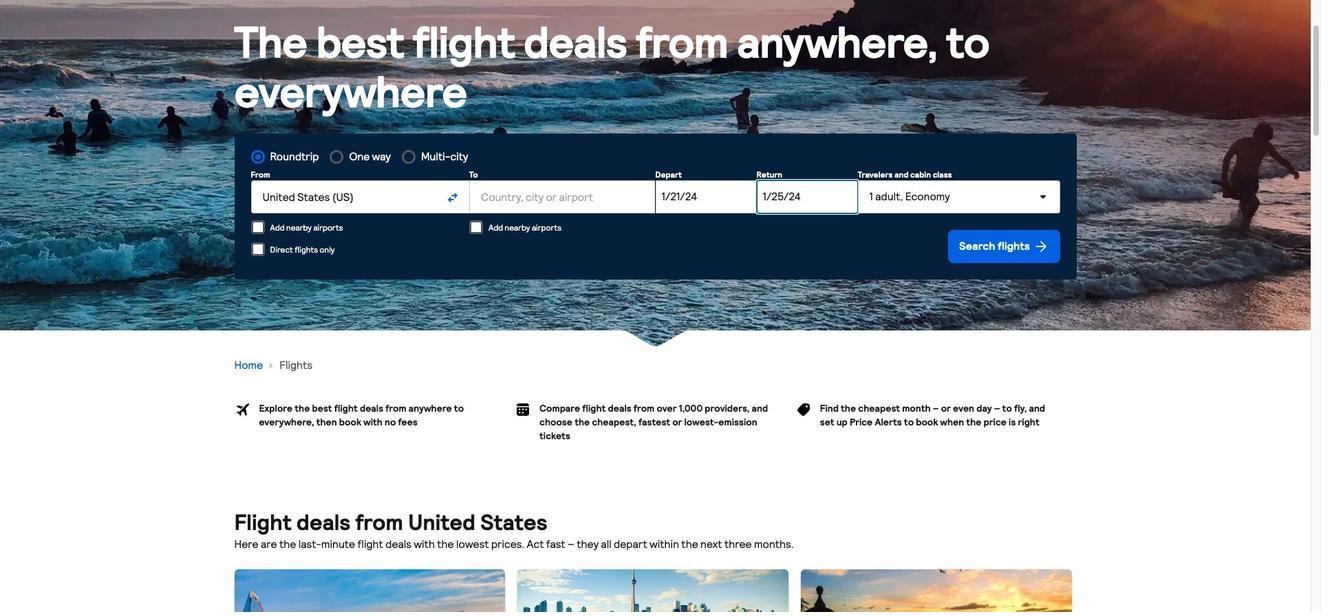 Task type: vqa. For each thing, say whether or not it's contained in the screenshot.
One way radio
yes



Task type: locate. For each thing, give the bounding box(es) containing it.
None field
[[251, 180, 437, 213], [470, 180, 656, 213]]

Country, city or airport text field
[[470, 180, 656, 213]]

Add nearby airports checkbox
[[251, 220, 265, 234], [470, 220, 483, 234]]

1 horizontal spatial none field
[[470, 180, 656, 213]]

2 none field from the left
[[470, 180, 656, 213]]

0 horizontal spatial add nearby airports checkbox
[[251, 220, 265, 234]]

add nearby airports checkbox for country, city or airport text field
[[251, 220, 265, 234]]

none field for country, city or airport text field add nearby airports 'checkbox'
[[251, 180, 437, 213]]

Roundtrip radio
[[251, 150, 265, 164]]

One way radio
[[330, 150, 344, 164]]

rtl support__otjmo image
[[266, 360, 277, 371]]

1 add nearby airports checkbox from the left
[[251, 220, 265, 234]]

none field for country, city or airport text box add nearby airports 'checkbox'
[[470, 180, 656, 213]]

1 none field from the left
[[251, 180, 437, 213]]

1 horizontal spatial add nearby airports checkbox
[[470, 220, 483, 234]]

2 add nearby airports checkbox from the left
[[470, 220, 483, 234]]

0 horizontal spatial none field
[[251, 180, 437, 213]]

rtl support__yzkyy image
[[1033, 238, 1050, 255]]



Task type: describe. For each thing, give the bounding box(es) containing it.
Country, city or airport text field
[[251, 180, 437, 213]]

Direct flights only checkbox
[[251, 242, 265, 256]]

add nearby airports checkbox for country, city or airport text box
[[470, 220, 483, 234]]

none field country, city or airport
[[470, 180, 656, 213]]

switch origin and destination image
[[448, 192, 459, 203]]

Multi-city radio
[[402, 150, 416, 164]]



